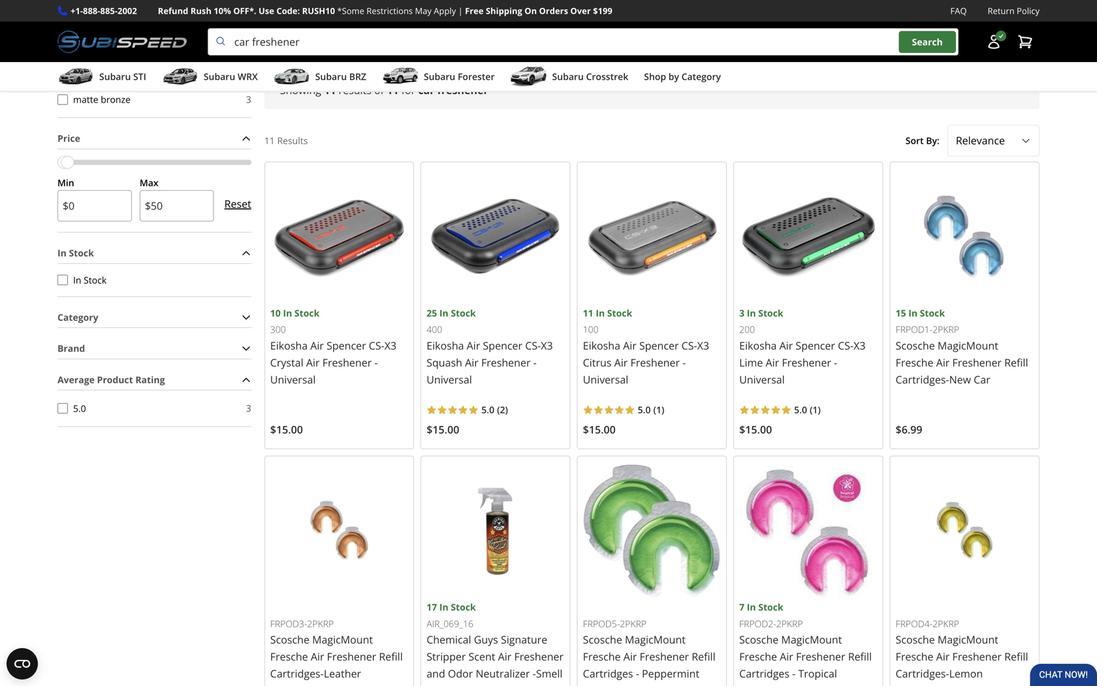 Task type: describe. For each thing, give the bounding box(es) containing it.
$6.99
[[896, 423, 923, 437]]

x3 for eikosha air spencer cs-x3 citrus air freshener - universal
[[698, 338, 710, 352]]

scosche for scosche magicmount fresche air freshener refill cartridges-leather
[[270, 633, 310, 647]]

success
[[441, 684, 479, 686]]

( for citrus
[[654, 403, 657, 416]]

11 right of
[[387, 83, 399, 97]]

1 $15.00 from the left
[[270, 423, 303, 437]]

colors button
[[57, 61, 251, 81]]

in for eikosha air spencer cs-x3 citrus air freshener - universal
[[596, 307, 605, 319]]

code:
[[277, 5, 300, 17]]

showing 11 results of 11 for car freshener
[[280, 83, 489, 97]]

15 in stock frpod1-2pkrp scosche magicmount fresche air freshener refill cartridges-new car
[[896, 307, 1029, 386]]

vehicle
[[74, 2, 105, 14]]

5.0 for eikosha air spencer cs-x3 squash air freshener - universal
[[482, 403, 495, 416]]

) for eikosha air spencer cs-x3 squash air freshener - universal
[[505, 403, 508, 416]]

rush
[[191, 5, 212, 17]]

guys
[[474, 633, 498, 647]]

stock for chemical guys signature stripper scent air freshener and odor neutralizer -smell of success (16 oz
[[451, 601, 476, 613]]

matte
[[73, 93, 98, 106]]

3 for average product rating
[[246, 402, 251, 414]]

refund
[[158, 5, 188, 17]]

magicmount for scosche magicmount fresche air freshener refill cartridges-lemon
[[938, 633, 999, 647]]

colors
[[57, 64, 86, 77]]

by
[[669, 70, 679, 83]]

air inside frpod4-2pkrp scosche magicmount fresche air freshener refill cartridges-lemon
[[937, 650, 950, 664]]

universal for squash
[[427, 372, 472, 386]]

scosche inside 15 in stock frpod1-2pkrp scosche magicmount fresche air freshener refill cartridges-new car
[[896, 338, 935, 352]]

sort
[[906, 134, 924, 147]]

+1-888-885-2002
[[71, 5, 137, 17]]

air_069_16
[[427, 617, 474, 630]]

subispeed logo image
[[57, 28, 187, 56]]

freshener inside 15 in stock frpod1-2pkrp scosche magicmount fresche air freshener refill cartridges-new car
[[953, 355, 1002, 369]]

( for lime
[[810, 403, 813, 416]]

stock inside dropdown button
[[69, 247, 94, 259]]

subaru brz
[[315, 70, 367, 83]]

price
[[57, 132, 80, 144]]

eikosha air spencer cs-x3 lime air freshener - universal image
[[740, 168, 878, 306]]

freshener inside '17 in stock air_069_16 chemical guys signature stripper scent air freshener and odor neutralizer -smell of success (16 oz'
[[515, 650, 564, 664]]

cs- for eikosha air spencer cs-x3 crystal air freshener - universal
[[369, 338, 385, 352]]

a subaru wrx thumbnail image image
[[162, 67, 199, 86]]

) for eikosha air spencer cs-x3 lime air freshener - universal
[[818, 403, 821, 416]]

stock for eikosha air spencer cs-x3 squash air freshener - universal
[[451, 307, 476, 319]]

cartridges- for scosche magicmount fresche air freshener refill cartridges-lemon
[[896, 667, 950, 681]]

rush10
[[302, 5, 335, 17]]

select... image
[[1021, 135, 1032, 146]]

scosche for scosche magicmount fresche air freshener refill cartridges - peppermint
[[583, 633, 623, 647]]

in right in stock button on the left of page
[[73, 274, 81, 286]]

eikosha for citrus
[[583, 338, 621, 352]]

product
[[97, 373, 133, 386]]

- for eikosha air spencer cs-x3 lime air freshener - universal
[[834, 355, 838, 369]]

scosche for scosche magicmount fresche air freshener refill cartridges-lemon
[[896, 633, 935, 647]]

squash
[[427, 355, 463, 369]]

$15.00 for eikosha air spencer cs-x3 lime air freshener - universal
[[740, 423, 772, 437]]

bronze
[[101, 93, 131, 106]]

see
[[74, 0, 89, 3]]

brand
[[57, 342, 85, 355]]

frpod3-
[[270, 617, 307, 630]]

signature
[[501, 633, 548, 647]]

air inside 15 in stock frpod1-2pkrp scosche magicmount fresche air freshener refill cartridges-new car
[[937, 355, 950, 369]]

a subaru crosstrek thumbnail image image
[[511, 67, 547, 86]]

refill for scosche magicmount fresche air freshener refill cartridges - peppermint
[[692, 650, 716, 664]]

x3 for eikosha air spencer cs-x3 squash air freshener - universal
[[541, 338, 553, 352]]

free
[[465, 5, 484, 17]]

1 for eikosha air spencer cs-x3 citrus air freshener - universal
[[657, 403, 662, 416]]

in inside dropdown button
[[57, 247, 67, 259]]

fresche for scosche magicmount fresche air freshener refill cartridges-leather
[[270, 650, 308, 664]]

1 for eikosha air spencer cs-x3 lime air freshener - universal
[[813, 403, 818, 416]]

in for chemical guys signature stripper scent air freshener and odor neutralizer -smell of success (16 oz
[[440, 601, 449, 613]]

$199
[[593, 5, 613, 17]]

- inside '17 in stock air_069_16 chemical guys signature stripper scent air freshener and odor neutralizer -smell of success (16 oz'
[[533, 667, 536, 681]]

with
[[190, 0, 210, 3]]

of
[[374, 83, 384, 97]]

5.0 button
[[57, 403, 68, 414]]

x3 for eikosha air spencer cs-x3 lime air freshener - universal
[[854, 338, 866, 352]]

*some
[[337, 5, 365, 17]]

search button
[[899, 31, 956, 53]]

in for scosche magicmount fresche air freshener refill cartridges-new car
[[909, 307, 918, 319]]

2pkrp inside 7 in stock frpod2-2pkrp scosche magicmount fresche air freshener refill cartridges - tropical
[[777, 617, 803, 630]]

freshener inside 11 in stock 100 eikosha air spencer cs-x3 citrus air freshener - universal
[[631, 355, 680, 369]]

2
[[500, 403, 505, 416]]

subaru for subaru forester
[[424, 70, 456, 83]]

universal for citrus
[[583, 372, 629, 386]]

freshener inside 3 in stock 200 eikosha air spencer cs-x3 lime air freshener - universal
[[782, 355, 832, 369]]

min
[[57, 176, 74, 189]]

matte bronze
[[73, 93, 131, 106]]

matte bronze button
[[57, 94, 68, 105]]

average product rating
[[57, 373, 165, 386]]

frpod4-2pkrp scosche magicmount fresche air freshener refill cartridges-lemon
[[896, 617, 1029, 681]]

search
[[913, 36, 943, 48]]

chemical
[[427, 633, 471, 647]]

crystal
[[270, 355, 304, 369]]

subaru sti button
[[57, 65, 146, 91]]

3 for colors
[[246, 93, 251, 105]]

stripper
[[427, 650, 466, 664]]

shop by category
[[644, 70, 721, 83]]

1 vertical spatial in stock
[[73, 274, 107, 286]]

smell
[[536, 667, 563, 681]]

on
[[525, 5, 537, 17]]

only
[[92, 0, 111, 3]]

wrx
[[238, 70, 258, 83]]

2002
[[118, 5, 137, 17]]

refill for scosche magicmount fresche air freshener refill cartridges-lemon
[[1005, 650, 1029, 664]]

a subaru forester thumbnail image image
[[382, 67, 419, 86]]

shop
[[644, 70, 667, 83]]

in for eikosha air spencer cs-x3 squash air freshener - universal
[[440, 307, 449, 319]]

refill inside 7 in stock frpod2-2pkrp scosche magicmount fresche air freshener refill cartridges - tropical
[[849, 650, 872, 664]]

maximum slider
[[61, 156, 74, 169]]

tropical
[[799, 667, 838, 681]]

in for scosche magicmount fresche air freshener refill cartridges - tropical
[[747, 601, 756, 613]]

eikosha air spencer cs-x3 squash air freshener - universal image
[[427, 168, 565, 306]]

results
[[277, 134, 308, 147]]

leather
[[324, 667, 361, 681]]

x3 for eikosha air spencer cs-x3 crystal air freshener - universal
[[385, 338, 397, 352]]

scosche magicmount fresche air freshener refill cartridges - tropical image
[[740, 462, 878, 600]]

frpod4-
[[896, 617, 933, 630]]

7
[[740, 601, 745, 613]]

freshener inside the frpod5-2pkrp scosche magicmount fresche air freshener refill cartridges - peppermint
[[640, 650, 689, 664]]

11 left "results"
[[264, 134, 275, 147]]

5.0 right 5.0 button
[[73, 402, 86, 414]]

magicmount for scosche magicmount fresche air freshener refill cartridges - peppermint
[[625, 633, 686, 647]]

chemical guys signature stripper scent air freshener and odor neutralizer -smell of success (16 oz) - universal image
[[427, 462, 565, 600]]

spencer for lime
[[796, 338, 836, 352]]

return policy
[[988, 5, 1040, 17]]

magicmount inside 15 in stock frpod1-2pkrp scosche magicmount fresche air freshener refill cartridges-new car
[[938, 338, 999, 352]]

subaru for subaru crosstrek
[[552, 70, 584, 83]]

subaru brz button
[[274, 65, 367, 91]]

freshener
[[438, 83, 489, 97]]

of
[[427, 684, 438, 686]]

off*.
[[233, 5, 257, 17]]

fresche for scosche magicmount fresche air freshener refill cartridges - peppermint
[[583, 650, 621, 664]]

sti
[[133, 70, 146, 83]]

car
[[418, 83, 435, 97]]

faq link
[[951, 4, 967, 18]]

see only parts compatible with your vehicle
[[74, 0, 232, 14]]

universal for crystal
[[270, 372, 316, 386]]

max
[[140, 176, 158, 189]]

air inside '17 in stock air_069_16 chemical guys signature stripper scent air freshener and odor neutralizer -smell of success (16 oz'
[[498, 650, 512, 664]]

orders
[[539, 5, 568, 17]]

25
[[427, 307, 437, 319]]

your
[[212, 0, 232, 3]]

frpod5-2pkrp scosche magicmount fresche air freshener refill cartridges - peppermint
[[583, 617, 716, 681]]

fresche inside 15 in stock frpod1-2pkrp scosche magicmount fresche air freshener refill cartridges-new car
[[896, 355, 934, 369]]

( for squash
[[497, 403, 500, 416]]

|
[[458, 5, 463, 17]]

category
[[682, 70, 721, 83]]

subaru for subaru sti
[[99, 70, 131, 83]]



Task type: locate. For each thing, give the bounding box(es) containing it.
3 subaru from the left
[[315, 70, 347, 83]]

2 ) from the left
[[662, 403, 665, 416]]

cartridges inside 7 in stock frpod2-2pkrp scosche magicmount fresche air freshener refill cartridges - tropical
[[740, 667, 790, 681]]

885-
[[100, 5, 118, 17]]

spencer inside 11 in stock 100 eikosha air spencer cs-x3 citrus air freshener - universal
[[640, 338, 679, 352]]

button image
[[987, 34, 1002, 50]]

compatible
[[138, 0, 188, 3]]

magicmount inside 7 in stock frpod2-2pkrp scosche magicmount fresche air freshener refill cartridges - tropical
[[782, 633, 843, 647]]

scosche inside frpod3-2pkrp scosche magicmount fresche air freshener refill cartridges-leather
[[270, 633, 310, 647]]

stock for eikosha air spencer cs-x3 crystal air freshener - universal
[[295, 307, 320, 319]]

cs- inside 3 in stock 200 eikosha air spencer cs-x3 lime air freshener - universal
[[838, 338, 854, 352]]

may
[[415, 5, 432, 17]]

crosstrek
[[586, 70, 629, 83]]

2pkrp inside the frpod5-2pkrp scosche magicmount fresche air freshener refill cartridges - peppermint
[[620, 617, 647, 630]]

stock inside 3 in stock 200 eikosha air spencer cs-x3 lime air freshener - universal
[[759, 307, 784, 319]]

x3 inside 11 in stock 100 eikosha air spencer cs-x3 citrus air freshener - universal
[[698, 338, 710, 352]]

subaru for subaru brz
[[315, 70, 347, 83]]

- for eikosha air spencer cs-x3 squash air freshener - universal
[[534, 355, 537, 369]]

in inside 11 in stock 100 eikosha air spencer cs-x3 citrus air freshener - universal
[[596, 307, 605, 319]]

in up in stock button on the left of page
[[57, 247, 67, 259]]

3 ) from the left
[[818, 403, 821, 416]]

1 subaru from the left
[[99, 70, 131, 83]]

freshener right crystal
[[323, 355, 372, 369]]

cs- inside 25 in stock 400 eikosha air spencer cs-x3 squash air freshener - universal
[[525, 338, 541, 352]]

magicmount inside frpod4-2pkrp scosche magicmount fresche air freshener refill cartridges-lemon
[[938, 633, 999, 647]]

(16
[[482, 684, 497, 686]]

rating
[[135, 373, 165, 386]]

3 $15.00 from the left
[[583, 423, 616, 437]]

( down 11 in stock 100 eikosha air spencer cs-x3 citrus air freshener - universal
[[654, 403, 657, 416]]

2 subaru from the left
[[204, 70, 235, 83]]

Select... button
[[948, 125, 1040, 157]]

1 1 from the left
[[657, 403, 662, 416]]

in stock up in stock button on the left of page
[[57, 247, 94, 259]]

x3 inside 25 in stock 400 eikosha air spencer cs-x3 squash air freshener - universal
[[541, 338, 553, 352]]

Min text field
[[57, 190, 132, 222]]

magicmount inside frpod3-2pkrp scosche magicmount fresche air freshener refill cartridges-leather
[[312, 633, 373, 647]]

stock for eikosha air spencer cs-x3 lime air freshener - universal
[[759, 307, 784, 319]]

- for scosche magicmount fresche air freshener refill cartridges - tropical
[[793, 667, 796, 681]]

subaru
[[99, 70, 131, 83], [204, 70, 235, 83], [315, 70, 347, 83], [424, 70, 456, 83], [552, 70, 584, 83]]

price button
[[57, 128, 251, 149]]

freshener up tropical on the bottom right
[[796, 650, 846, 664]]

0 vertical spatial 3
[[246, 93, 251, 105]]

scosche down frpod3-
[[270, 633, 310, 647]]

refill inside the frpod5-2pkrp scosche magicmount fresche air freshener refill cartridges - peppermint
[[692, 650, 716, 664]]

subaru wrx button
[[162, 65, 258, 91]]

refund rush 10% off*. use code: rush10 *some restrictions may apply | free shipping on orders over $199
[[158, 5, 613, 17]]

cartridges- inside frpod3-2pkrp scosche magicmount fresche air freshener refill cartridges-leather
[[270, 667, 324, 681]]

magicmount up new
[[938, 338, 999, 352]]

stock right '25'
[[451, 307, 476, 319]]

1 horizontal spatial (
[[654, 403, 657, 416]]

5.0 left the 2
[[482, 403, 495, 416]]

x3 inside 10 in stock 300 eikosha air spencer cs-x3 crystal air freshener - universal
[[385, 338, 397, 352]]

5.0 ( 1 )
[[638, 403, 665, 416], [795, 403, 821, 416]]

spencer inside 3 in stock 200 eikosha air spencer cs-x3 lime air freshener - universal
[[796, 338, 836, 352]]

universal down citrus
[[583, 372, 629, 386]]

refill for scosche magicmount fresche air freshener refill cartridges-leather
[[379, 650, 403, 664]]

category
[[57, 311, 98, 323]]

- inside 10 in stock 300 eikosha air spencer cs-x3 crystal air freshener - universal
[[375, 355, 378, 369]]

$15.00 for eikosha air spencer cs-x3 squash air freshener - universal
[[427, 423, 460, 437]]

1 horizontal spatial )
[[662, 403, 665, 416]]

parts
[[113, 0, 136, 3]]

subaru forester button
[[382, 65, 495, 91]]

spencer for crystal
[[327, 338, 366, 352]]

2pkrp inside frpod3-2pkrp scosche magicmount fresche air freshener refill cartridges-leather
[[307, 617, 334, 630]]

in inside 15 in stock frpod1-2pkrp scosche magicmount fresche air freshener refill cartridges-new car
[[909, 307, 918, 319]]

4 cs- from the left
[[682, 338, 698, 352]]

5.0 down 11 in stock 100 eikosha air spencer cs-x3 citrus air freshener - universal
[[638, 403, 651, 416]]

for
[[402, 83, 416, 97]]

a subaru brz thumbnail image image
[[274, 67, 310, 86]]

in for eikosha air spencer cs-x3 lime air freshener - universal
[[747, 307, 756, 319]]

in inside 7 in stock frpod2-2pkrp scosche magicmount fresche air freshener refill cartridges - tropical
[[747, 601, 756, 613]]

11 inside 11 in stock 100 eikosha air spencer cs-x3 citrus air freshener - universal
[[583, 307, 594, 319]]

888-
[[83, 5, 100, 17]]

refill inside 15 in stock frpod1-2pkrp scosche magicmount fresche air freshener refill cartridges-new car
[[1005, 355, 1029, 369]]

subaru crosstrek
[[552, 70, 629, 83]]

2pkrp up the lemon
[[933, 617, 960, 630]]

eikosha for lime
[[740, 338, 777, 352]]

+1-
[[71, 5, 83, 17]]

4 x3 from the left
[[698, 338, 710, 352]]

magicmount up leather
[[312, 633, 373, 647]]

frpod5-
[[583, 617, 620, 630]]

) for eikosha air spencer cs-x3 citrus air freshener - universal
[[662, 403, 665, 416]]

1 cartridges from the left
[[740, 667, 790, 681]]

2 $15.00 from the left
[[427, 423, 460, 437]]

in for eikosha air spencer cs-x3 crystal air freshener - universal
[[283, 307, 292, 319]]

sort by:
[[906, 134, 940, 147]]

stock inside '17 in stock air_069_16 chemical guys signature stripper scent air freshener and odor neutralizer -smell of success (16 oz'
[[451, 601, 476, 613]]

eikosha up citrus
[[583, 338, 621, 352]]

In Stock button
[[57, 275, 68, 285]]

2pkrp up peppermint
[[620, 617, 647, 630]]

5.0 down 3 in stock 200 eikosha air spencer cs-x3 lime air freshener - universal
[[795, 403, 808, 416]]

scosche magicmount fresche air freshener refill cartridges-leather image
[[270, 462, 409, 600]]

cartridges- inside 15 in stock frpod1-2pkrp scosche magicmount fresche air freshener refill cartridges-new car
[[896, 372, 950, 386]]

3 cs- from the left
[[838, 338, 854, 352]]

freshener right citrus
[[631, 355, 680, 369]]

in right '15'
[[909, 307, 918, 319]]

3 spencer from the left
[[796, 338, 836, 352]]

universal down lime
[[740, 372, 785, 386]]

freshener up the lemon
[[953, 650, 1002, 664]]

1 universal from the left
[[270, 372, 316, 386]]

1 horizontal spatial 1
[[813, 403, 818, 416]]

11
[[324, 83, 336, 97], [387, 83, 399, 97], [264, 134, 275, 147], [583, 307, 594, 319]]

2pkrp for scosche magicmount fresche air freshener refill cartridges - peppermint
[[620, 617, 647, 630]]

stock inside 10 in stock 300 eikosha air spencer cs-x3 crystal air freshener - universal
[[295, 307, 320, 319]]

frpod1-
[[896, 323, 933, 336]]

cs- for eikosha air spencer cs-x3 lime air freshener - universal
[[838, 338, 854, 352]]

odor
[[448, 667, 473, 681]]

5.0 for eikosha air spencer cs-x3 lime air freshener - universal
[[795, 403, 808, 416]]

( down 25 in stock 400 eikosha air spencer cs-x3 squash air freshener - universal
[[497, 403, 500, 416]]

1 cs- from the left
[[369, 338, 385, 352]]

5 subaru from the left
[[552, 70, 584, 83]]

search input field
[[208, 28, 959, 56]]

category button
[[57, 307, 251, 327]]

spencer inside 25 in stock 400 eikosha air spencer cs-x3 squash air freshener - universal
[[483, 338, 523, 352]]

air inside the frpod5-2pkrp scosche magicmount fresche air freshener refill cartridges - peppermint
[[624, 650, 637, 664]]

magicmount inside the frpod5-2pkrp scosche magicmount fresche air freshener refill cartridges - peppermint
[[625, 633, 686, 647]]

2 1 from the left
[[813, 403, 818, 416]]

subaru left wrx
[[204, 70, 235, 83]]

air
[[311, 338, 324, 352], [467, 338, 480, 352], [780, 338, 793, 352], [623, 338, 637, 352], [306, 355, 320, 369], [465, 355, 479, 369], [766, 355, 780, 369], [615, 355, 628, 369], [937, 355, 950, 369], [311, 650, 324, 664], [498, 650, 512, 664], [780, 650, 794, 664], [624, 650, 637, 664], [937, 650, 950, 664]]

eikosha inside 11 in stock 100 eikosha air spencer cs-x3 citrus air freshener - universal
[[583, 338, 621, 352]]

2pkrp inside 15 in stock frpod1-2pkrp scosche magicmount fresche air freshener refill cartridges-new car
[[933, 323, 960, 336]]

in right "7"
[[747, 601, 756, 613]]

subaru crosstrek button
[[511, 65, 629, 91]]

freshener inside frpod3-2pkrp scosche magicmount fresche air freshener refill cartridges-leather
[[327, 650, 376, 664]]

frpod2-
[[740, 617, 777, 630]]

eikosha up crystal
[[270, 338, 308, 352]]

in up 100
[[596, 307, 605, 319]]

- inside 25 in stock 400 eikosha air spencer cs-x3 squash air freshener - universal
[[534, 355, 537, 369]]

fresche down frpod5-
[[583, 650, 621, 664]]

3 x3 from the left
[[854, 338, 866, 352]]

freshener up peppermint
[[640, 650, 689, 664]]

fresche for scosche magicmount fresche air freshener refill cartridges-lemon
[[896, 650, 934, 664]]

0 horizontal spatial )
[[505, 403, 508, 416]]

shop by category button
[[644, 65, 721, 91]]

freshener up smell
[[515, 650, 564, 664]]

1 down 11 in stock 100 eikosha air spencer cs-x3 citrus air freshener - universal
[[657, 403, 662, 416]]

fresche down frpod4-
[[896, 650, 934, 664]]

4 universal from the left
[[583, 372, 629, 386]]

+1-888-885-2002 link
[[71, 4, 137, 18]]

spencer for squash
[[483, 338, 523, 352]]

return policy link
[[988, 4, 1040, 18]]

eikosha inside 3 in stock 200 eikosha air spencer cs-x3 lime air freshener - universal
[[740, 338, 777, 352]]

) down 25 in stock 400 eikosha air spencer cs-x3 squash air freshener - universal
[[505, 403, 508, 416]]

stock up air_069_16
[[451, 601, 476, 613]]

scosche inside the frpod5-2pkrp scosche magicmount fresche air freshener refill cartridges - peppermint
[[583, 633, 623, 647]]

2 eikosha from the left
[[427, 338, 464, 352]]

in up 200
[[747, 307, 756, 319]]

refill inside frpod3-2pkrp scosche magicmount fresche air freshener refill cartridges-leather
[[379, 650, 403, 664]]

stock up frpod1- at the top right of page
[[920, 307, 945, 319]]

magicmount for scosche magicmount fresche air freshener refill cartridges-leather
[[312, 633, 373, 647]]

refill inside frpod4-2pkrp scosche magicmount fresche air freshener refill cartridges-lemon
[[1005, 650, 1029, 664]]

spencer
[[327, 338, 366, 352], [483, 338, 523, 352], [796, 338, 836, 352], [640, 338, 679, 352]]

2 x3 from the left
[[541, 338, 553, 352]]

results
[[339, 83, 372, 97]]

universal inside 10 in stock 300 eikosha air spencer cs-x3 crystal air freshener - universal
[[270, 372, 316, 386]]

11 up 100
[[583, 307, 594, 319]]

scosche inside 7 in stock frpod2-2pkrp scosche magicmount fresche air freshener refill cartridges - tropical
[[740, 633, 779, 647]]

5.0 ( 1 ) for lime
[[795, 403, 821, 416]]

cs- for eikosha air spencer cs-x3 squash air freshener - universal
[[525, 338, 541, 352]]

subaru left brz
[[315, 70, 347, 83]]

2 spencer from the left
[[483, 338, 523, 352]]

subaru wrx
[[204, 70, 258, 83]]

1 ( from the left
[[497, 403, 500, 416]]

scosche down frpod2-
[[740, 633, 779, 647]]

magicmount
[[938, 338, 999, 352], [312, 633, 373, 647], [782, 633, 843, 647], [625, 633, 686, 647], [938, 633, 999, 647]]

in inside 25 in stock 400 eikosha air spencer cs-x3 squash air freshener - universal
[[440, 307, 449, 319]]

cartridges- inside frpod4-2pkrp scosche magicmount fresche air freshener refill cartridges-lemon
[[896, 667, 950, 681]]

11 down subaru brz
[[324, 83, 336, 97]]

stock up lime
[[759, 307, 784, 319]]

2pkrp up tropical on the bottom right
[[777, 617, 803, 630]]

1 down 3 in stock 200 eikosha air spencer cs-x3 lime air freshener - universal
[[813, 403, 818, 416]]

- inside the frpod5-2pkrp scosche magicmount fresche air freshener refill cartridges - peppermint
[[636, 667, 640, 681]]

stock inside 25 in stock 400 eikosha air spencer cs-x3 squash air freshener - universal
[[451, 307, 476, 319]]

universal inside 11 in stock 100 eikosha air spencer cs-x3 citrus air freshener - universal
[[583, 372, 629, 386]]

use
[[259, 5, 274, 17]]

a subaru sti thumbnail image image
[[57, 67, 94, 86]]

cs- inside 10 in stock 300 eikosha air spencer cs-x3 crystal air freshener - universal
[[369, 338, 385, 352]]

fresche inside the frpod5-2pkrp scosche magicmount fresche air freshener refill cartridges - peppermint
[[583, 650, 621, 664]]

5.0 ( 1 ) down 11 in stock 100 eikosha air spencer cs-x3 citrus air freshener - universal
[[638, 403, 665, 416]]

in right '25'
[[440, 307, 449, 319]]

stock down 'min' text field
[[69, 247, 94, 259]]

4 subaru from the left
[[424, 70, 456, 83]]

2 horizontal spatial (
[[810, 403, 813, 416]]

4 eikosha from the left
[[583, 338, 621, 352]]

fresche down frpod2-
[[740, 650, 778, 664]]

0 horizontal spatial cartridges
[[583, 667, 633, 681]]

4 $15.00 from the left
[[740, 423, 772, 437]]

5.0 for eikosha air spencer cs-x3 citrus air freshener - universal
[[638, 403, 651, 416]]

scosche down frpod1- at the top right of page
[[896, 338, 935, 352]]

( down 3 in stock 200 eikosha air spencer cs-x3 lime air freshener - universal
[[810, 403, 813, 416]]

subaru sti
[[99, 70, 146, 83]]

- for eikosha air spencer cs-x3 crystal air freshener - universal
[[375, 355, 378, 369]]

stock inside 15 in stock frpod1-2pkrp scosche magicmount fresche air freshener refill cartridges-new car
[[920, 307, 945, 319]]

cs- inside 11 in stock 100 eikosha air spencer cs-x3 citrus air freshener - universal
[[682, 338, 698, 352]]

citrus
[[583, 355, 612, 369]]

forester
[[458, 70, 495, 83]]

new
[[950, 372, 972, 386]]

minimum slider
[[57, 156, 71, 169]]

brz
[[349, 70, 367, 83]]

4 spencer from the left
[[640, 338, 679, 352]]

(
[[497, 403, 500, 416], [654, 403, 657, 416], [810, 403, 813, 416]]

1 horizontal spatial 5.0 ( 1 )
[[795, 403, 821, 416]]

lime
[[740, 355, 763, 369]]

subaru forester
[[424, 70, 495, 83]]

neutralizer
[[476, 667, 530, 681]]

3 in stock 200 eikosha air spencer cs-x3 lime air freshener - universal
[[740, 307, 866, 386]]

universal for lime
[[740, 372, 785, 386]]

2 horizontal spatial )
[[818, 403, 821, 416]]

universal down squash at the bottom left of page
[[427, 372, 472, 386]]

stock inside 7 in stock frpod2-2pkrp scosche magicmount fresche air freshener refill cartridges - tropical
[[759, 601, 784, 613]]

cartridges down frpod5-
[[583, 667, 633, 681]]

open widget image
[[7, 648, 38, 680]]

stock inside 11 in stock 100 eikosha air spencer cs-x3 citrus air freshener - universal
[[608, 307, 633, 319]]

spencer for citrus
[[640, 338, 679, 352]]

0 horizontal spatial (
[[497, 403, 500, 416]]

spencer inside 10 in stock 300 eikosha air spencer cs-x3 crystal air freshener - universal
[[327, 338, 366, 352]]

- inside 3 in stock 200 eikosha air spencer cs-x3 lime air freshener - universal
[[834, 355, 838, 369]]

policy
[[1017, 5, 1040, 17]]

eikosha air spencer cs-x3 crystal air freshener - universal image
[[270, 168, 409, 306]]

in right 10 on the left top
[[283, 307, 292, 319]]

fresche down frpod1- at the top right of page
[[896, 355, 934, 369]]

3 eikosha from the left
[[740, 338, 777, 352]]

stock right 10 on the left top
[[295, 307, 320, 319]]

) down 3 in stock 200 eikosha air spencer cs-x3 lime air freshener - universal
[[818, 403, 821, 416]]

1 eikosha from the left
[[270, 338, 308, 352]]

in right 17 on the left bottom
[[440, 601, 449, 613]]

3 inside 3 in stock 200 eikosha air spencer cs-x3 lime air freshener - universal
[[740, 307, 745, 319]]

) down 11 in stock 100 eikosha air spencer cs-x3 citrus air freshener - universal
[[662, 403, 665, 416]]

shipping
[[486, 5, 523, 17]]

2 ( from the left
[[654, 403, 657, 416]]

magicmount up the lemon
[[938, 633, 999, 647]]

stock up frpod2-
[[759, 601, 784, 613]]

faq
[[951, 5, 967, 17]]

subaru up bronze
[[99, 70, 131, 83]]

average product rating button
[[57, 370, 251, 390]]

17 in stock air_069_16 chemical guys signature stripper scent air freshener and odor neutralizer -smell of success (16 oz
[[427, 601, 564, 686]]

cs- for eikosha air spencer cs-x3 citrus air freshener - universal
[[682, 338, 698, 352]]

scosche down frpod4-
[[896, 633, 935, 647]]

eikosha for squash
[[427, 338, 464, 352]]

Max text field
[[140, 190, 214, 222]]

fresche inside frpod3-2pkrp scosche magicmount fresche air freshener refill cartridges-leather
[[270, 650, 308, 664]]

eikosha inside 10 in stock 300 eikosha air spencer cs-x3 crystal air freshener - universal
[[270, 338, 308, 352]]

reset
[[225, 197, 251, 211]]

2pkrp up leather
[[307, 617, 334, 630]]

25 in stock 400 eikosha air spencer cs-x3 squash air freshener - universal
[[427, 307, 553, 386]]

eikosha for crystal
[[270, 338, 308, 352]]

1 5.0 ( 1 ) from the left
[[638, 403, 665, 416]]

eikosha inside 25 in stock 400 eikosha air spencer cs-x3 squash air freshener - universal
[[427, 338, 464, 352]]

3 universal from the left
[[740, 372, 785, 386]]

freshener right lime
[[782, 355, 832, 369]]

scosche magicmount fresche air freshener refill cartridges-new car image
[[896, 168, 1034, 306]]

in stock right in stock button on the left of page
[[73, 274, 107, 286]]

- inside 7 in stock frpod2-2pkrp scosche magicmount fresche air freshener refill cartridges - tropical
[[793, 667, 796, 681]]

stock right in stock button on the left of page
[[84, 274, 107, 286]]

2pkrp inside frpod4-2pkrp scosche magicmount fresche air freshener refill cartridges-lemon
[[933, 617, 960, 630]]

2pkrp up new
[[933, 323, 960, 336]]

1 spencer from the left
[[327, 338, 366, 352]]

freshener up leather
[[327, 650, 376, 664]]

3 ( from the left
[[810, 403, 813, 416]]

freshener inside 10 in stock 300 eikosha air spencer cs-x3 crystal air freshener - universal
[[323, 355, 372, 369]]

scosche down frpod5-
[[583, 633, 623, 647]]

freshener inside frpod4-2pkrp scosche magicmount fresche air freshener refill cartridges-lemon
[[953, 650, 1002, 664]]

in inside 3 in stock 200 eikosha air spencer cs-x3 lime air freshener - universal
[[747, 307, 756, 319]]

and
[[427, 667, 445, 681]]

5.0 ( 1 ) down 3 in stock 200 eikosha air spencer cs-x3 lime air freshener - universal
[[795, 403, 821, 416]]

2 cs- from the left
[[525, 338, 541, 352]]

universal inside 25 in stock 400 eikosha air spencer cs-x3 squash air freshener - universal
[[427, 372, 472, 386]]

3
[[246, 93, 251, 105], [740, 307, 745, 319], [246, 402, 251, 414]]

1 horizontal spatial cartridges
[[740, 667, 790, 681]]

1 vertical spatial 3
[[740, 307, 745, 319]]

2 universal from the left
[[427, 372, 472, 386]]

scosche inside frpod4-2pkrp scosche magicmount fresche air freshener refill cartridges-lemon
[[896, 633, 935, 647]]

over
[[571, 5, 591, 17]]

restrictions
[[367, 5, 413, 17]]

eikosha air spencer cs-x3 citrus air freshener - universal image
[[583, 168, 721, 306]]

10
[[270, 307, 281, 319]]

universal
[[270, 372, 316, 386], [427, 372, 472, 386], [740, 372, 785, 386], [583, 372, 629, 386]]

lemon
[[950, 667, 983, 681]]

x3 inside 3 in stock 200 eikosha air spencer cs-x3 lime air freshener - universal
[[854, 338, 866, 352]]

frpod3-2pkrp scosche magicmount fresche air freshener refill cartridges-leather
[[270, 617, 403, 681]]

stock for scosche magicmount fresche air freshener refill cartridges - tropical
[[759, 601, 784, 613]]

freshener inside 25 in stock 400 eikosha air spencer cs-x3 squash air freshener - universal
[[482, 355, 531, 369]]

2pkrp for scosche magicmount fresche air freshener refill cartridges-lemon
[[933, 617, 960, 630]]

showing
[[280, 83, 321, 97]]

fresche inside frpod4-2pkrp scosche magicmount fresche air freshener refill cartridges-lemon
[[896, 650, 934, 664]]

cartridges- down frpod4-
[[896, 667, 950, 681]]

stock up citrus
[[608, 307, 633, 319]]

0 horizontal spatial 5.0 ( 1 )
[[638, 403, 665, 416]]

5.0 ( 2 )
[[482, 403, 508, 416]]

by:
[[927, 134, 940, 147]]

17
[[427, 601, 437, 613]]

1
[[657, 403, 662, 416], [813, 403, 818, 416]]

scent
[[469, 650, 496, 664]]

2 vertical spatial 3
[[246, 402, 251, 414]]

5.0 ( 1 ) for citrus
[[638, 403, 665, 416]]

freshener up the car
[[953, 355, 1002, 369]]

2 5.0 ( 1 ) from the left
[[795, 403, 821, 416]]

freshener inside 7 in stock frpod2-2pkrp scosche magicmount fresche air freshener refill cartridges - tropical
[[796, 650, 846, 664]]

air inside 7 in stock frpod2-2pkrp scosche magicmount fresche air freshener refill cartridges - tropical
[[780, 650, 794, 664]]

0 vertical spatial in stock
[[57, 247, 94, 259]]

1 ) from the left
[[505, 403, 508, 416]]

magicmount up peppermint
[[625, 633, 686, 647]]

fresche inside 7 in stock frpod2-2pkrp scosche magicmount fresche air freshener refill cartridges - tropical
[[740, 650, 778, 664]]

stock for scosche magicmount fresche air freshener refill cartridges-new car
[[920, 307, 945, 319]]

1 x3 from the left
[[385, 338, 397, 352]]

universal down crystal
[[270, 372, 316, 386]]

magicmount up tropical on the bottom right
[[782, 633, 843, 647]]

fresche down frpod3-
[[270, 650, 308, 664]]

return
[[988, 5, 1015, 17]]

eikosha up squash at the bottom left of page
[[427, 338, 464, 352]]

10 in stock 300 eikosha air spencer cs-x3 crystal air freshener - universal
[[270, 307, 397, 386]]

11 results
[[264, 134, 308, 147]]

subaru down search input field
[[552, 70, 584, 83]]

in stock inside dropdown button
[[57, 247, 94, 259]]

universal inside 3 in stock 200 eikosha air spencer cs-x3 lime air freshener - universal
[[740, 372, 785, 386]]

cartridges inside the frpod5-2pkrp scosche magicmount fresche air freshener refill cartridges - peppermint
[[583, 667, 633, 681]]

cartridges- down frpod3-
[[270, 667, 324, 681]]

subaru up car
[[424, 70, 456, 83]]

air inside frpod3-2pkrp scosche magicmount fresche air freshener refill cartridges-leather
[[311, 650, 324, 664]]

- inside 11 in stock 100 eikosha air spencer cs-x3 citrus air freshener - universal
[[683, 355, 686, 369]]

freshener up the 2
[[482, 355, 531, 369]]

eikosha up lime
[[740, 338, 777, 352]]

cartridges- for scosche magicmount fresche air freshener refill cartridges-leather
[[270, 667, 324, 681]]

2 cartridges from the left
[[583, 667, 633, 681]]

scosche magicmount fresche air freshener refill cartridges - peppermint image
[[583, 462, 721, 600]]

average
[[57, 373, 95, 386]]

apply
[[434, 5, 456, 17]]

2pkrp for scosche magicmount fresche air freshener refill cartridges-leather
[[307, 617, 334, 630]]

stock for eikosha air spencer cs-x3 citrus air freshener - universal
[[608, 307, 633, 319]]

subaru for subaru wrx
[[204, 70, 235, 83]]

0 horizontal spatial 1
[[657, 403, 662, 416]]

cartridges- down frpod1- at the top right of page
[[896, 372, 950, 386]]

in inside '17 in stock air_069_16 chemical guys signature stripper scent air freshener and odor neutralizer -smell of success (16 oz'
[[440, 601, 449, 613]]

in inside 10 in stock 300 eikosha air spencer cs-x3 crystal air freshener - universal
[[283, 307, 292, 319]]

cartridges down frpod2-
[[740, 667, 790, 681]]

scosche magicmount fresche air freshener refill cartridges-lemon image
[[896, 462, 1034, 600]]

- for eikosha air spencer cs-x3 citrus air freshener - universal
[[683, 355, 686, 369]]

$15.00 for eikosha air spencer cs-x3 citrus air freshener - universal
[[583, 423, 616, 437]]



Task type: vqa. For each thing, say whether or not it's contained in the screenshot.


